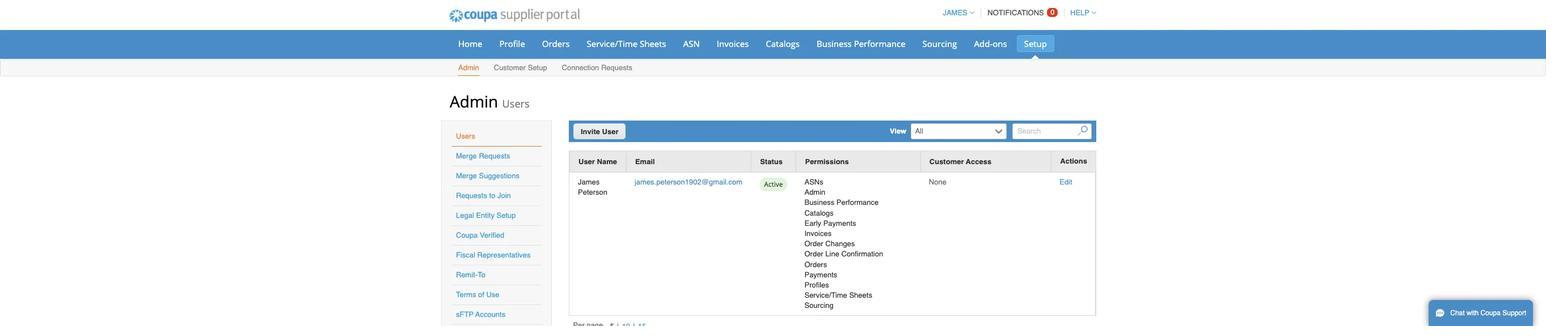 Task type: locate. For each thing, give the bounding box(es) containing it.
0 vertical spatial james
[[943, 9, 968, 17]]

customer down 'profile'
[[494, 64, 526, 72]]

1 merge from the top
[[456, 152, 477, 161]]

add-ons link
[[967, 35, 1015, 52]]

invoices down early
[[805, 230, 832, 238]]

james.peterson1902@gmail.com
[[635, 178, 743, 187]]

coupa
[[456, 232, 478, 240], [1481, 310, 1501, 318]]

sheets
[[640, 38, 667, 49], [850, 292, 873, 300]]

permissions button
[[805, 156, 849, 168]]

0 vertical spatial payments
[[824, 219, 857, 228]]

0 vertical spatial order
[[805, 240, 824, 249]]

merge suggestions link
[[456, 172, 520, 180]]

0 horizontal spatial user
[[579, 158, 595, 166]]

requests for connection requests
[[601, 64, 633, 72]]

0 horizontal spatial orders
[[542, 38, 570, 49]]

navigation
[[938, 2, 1097, 24], [573, 321, 649, 327]]

0 horizontal spatial customer
[[494, 64, 526, 72]]

0 vertical spatial sheets
[[640, 38, 667, 49]]

invoices
[[717, 38, 749, 49], [805, 230, 832, 238]]

notifications
[[988, 9, 1044, 17]]

1 vertical spatial customer
[[930, 158, 964, 166]]

1 horizontal spatial catalogs
[[805, 209, 834, 218]]

catalogs inside 'link'
[[766, 38, 800, 49]]

edit
[[1060, 178, 1073, 187]]

coupa right with in the right bottom of the page
[[1481, 310, 1501, 318]]

remit-
[[456, 271, 478, 280]]

performance
[[854, 38, 906, 49], [837, 199, 879, 207]]

profile
[[500, 38, 525, 49]]

orders inside asns admin business performance catalogs early payments invoices order changes order line confirmation orders payments profiles service/time sheets sourcing
[[805, 261, 827, 269]]

performance inside asns admin business performance catalogs early payments invoices order changes order line confirmation orders payments profiles service/time sheets sourcing
[[837, 199, 879, 207]]

setup down notifications 0
[[1025, 38, 1047, 49]]

1 vertical spatial admin
[[450, 91, 498, 112]]

requests for merge requests
[[479, 152, 510, 161]]

invoices right asn
[[717, 38, 749, 49]]

email
[[635, 158, 655, 166]]

1 vertical spatial service/time
[[805, 292, 848, 300]]

1 vertical spatial business
[[805, 199, 835, 207]]

sheets inside asns admin business performance catalogs early payments invoices order changes order line confirmation orders payments profiles service/time sheets sourcing
[[850, 292, 873, 300]]

business right catalogs 'link'
[[817, 38, 852, 49]]

early
[[805, 219, 822, 228]]

admin
[[458, 64, 479, 72], [450, 91, 498, 112], [805, 188, 826, 197]]

service/time down profiles
[[805, 292, 848, 300]]

orders up connection
[[542, 38, 570, 49]]

0 vertical spatial service/time
[[587, 38, 638, 49]]

0 horizontal spatial navigation
[[573, 321, 649, 327]]

user
[[602, 128, 619, 136], [579, 158, 595, 166]]

users inside admin users
[[502, 97, 530, 111]]

admin inside 'link'
[[458, 64, 479, 72]]

orders
[[542, 38, 570, 49], [805, 261, 827, 269]]

requests to join
[[456, 192, 511, 200]]

1 horizontal spatial orders
[[805, 261, 827, 269]]

to
[[489, 192, 496, 200]]

2 merge from the top
[[456, 172, 477, 180]]

entity
[[476, 212, 495, 220]]

order
[[805, 240, 824, 249], [805, 250, 824, 259]]

order down early
[[805, 240, 824, 249]]

catalogs up early
[[805, 209, 834, 218]]

1 horizontal spatial invoices
[[805, 230, 832, 238]]

1 vertical spatial coupa
[[1481, 310, 1501, 318]]

1 vertical spatial order
[[805, 250, 824, 259]]

setup down orders link
[[528, 64, 547, 72]]

admin for admin users
[[450, 91, 498, 112]]

notifications 0
[[988, 8, 1055, 17]]

0 vertical spatial invoices
[[717, 38, 749, 49]]

0 vertical spatial coupa
[[456, 232, 478, 240]]

0 vertical spatial admin
[[458, 64, 479, 72]]

james up sourcing link
[[943, 9, 968, 17]]

confirmation
[[842, 250, 884, 259]]

requests
[[601, 64, 633, 72], [479, 152, 510, 161], [456, 192, 487, 200]]

merge down users link
[[456, 152, 477, 161]]

0 vertical spatial sourcing
[[923, 38, 958, 49]]

james link
[[938, 9, 975, 17]]

1 horizontal spatial james
[[943, 9, 968, 17]]

business down asns
[[805, 199, 835, 207]]

1 vertical spatial james
[[578, 178, 600, 187]]

james for james
[[943, 9, 968, 17]]

0 horizontal spatial service/time
[[587, 38, 638, 49]]

admin down admin 'link'
[[450, 91, 498, 112]]

user left name
[[579, 158, 595, 166]]

1 horizontal spatial sheets
[[850, 292, 873, 300]]

sftp accounts link
[[456, 311, 506, 319]]

1 vertical spatial user
[[579, 158, 595, 166]]

business inside asns admin business performance catalogs early payments invoices order changes order line confirmation orders payments profiles service/time sheets sourcing
[[805, 199, 835, 207]]

0 vertical spatial users
[[502, 97, 530, 111]]

2 order from the top
[[805, 250, 824, 259]]

coupa verified link
[[456, 232, 505, 240]]

sourcing
[[923, 38, 958, 49], [805, 302, 834, 311]]

james for james peterson
[[578, 178, 600, 187]]

admin down home
[[458, 64, 479, 72]]

1 vertical spatial navigation
[[573, 321, 649, 327]]

0 vertical spatial catalogs
[[766, 38, 800, 49]]

orders link
[[535, 35, 577, 52]]

setup link
[[1017, 35, 1055, 52]]

0
[[1051, 8, 1055, 16]]

fiscal
[[456, 251, 475, 260]]

requests left to
[[456, 192, 487, 200]]

active button
[[760, 178, 788, 195]]

1 vertical spatial catalogs
[[805, 209, 834, 218]]

users down customer setup link
[[502, 97, 530, 111]]

0 horizontal spatial users
[[456, 132, 475, 141]]

merge down merge requests
[[456, 172, 477, 180]]

user right invite
[[602, 128, 619, 136]]

requests down service/time sheets link
[[601, 64, 633, 72]]

sourcing inside asns admin business performance catalogs early payments invoices order changes order line confirmation orders payments profiles service/time sheets sourcing
[[805, 302, 834, 311]]

payments up profiles
[[805, 271, 838, 280]]

of
[[478, 291, 484, 300]]

1 horizontal spatial user
[[602, 128, 619, 136]]

users
[[502, 97, 530, 111], [456, 132, 475, 141]]

1 vertical spatial sourcing
[[805, 302, 834, 311]]

1 horizontal spatial setup
[[528, 64, 547, 72]]

customer setup link
[[494, 61, 548, 76]]

terms
[[456, 291, 476, 300]]

catalogs right "invoices" link
[[766, 38, 800, 49]]

0 vertical spatial requests
[[601, 64, 633, 72]]

2 vertical spatial admin
[[805, 188, 826, 197]]

0 vertical spatial merge
[[456, 152, 477, 161]]

customer inside customer setup link
[[494, 64, 526, 72]]

1 vertical spatial requests
[[479, 152, 510, 161]]

connection requests
[[562, 64, 633, 72]]

1 vertical spatial merge
[[456, 172, 477, 180]]

email button
[[635, 156, 655, 168]]

1 horizontal spatial service/time
[[805, 292, 848, 300]]

james up peterson
[[578, 178, 600, 187]]

profile link
[[492, 35, 533, 52]]

0 horizontal spatial setup
[[497, 212, 516, 220]]

invite user link
[[574, 124, 626, 140]]

setup down join
[[497, 212, 516, 220]]

customer
[[494, 64, 526, 72], [930, 158, 964, 166]]

customer inside "customer access" button
[[930, 158, 964, 166]]

terms of use link
[[456, 291, 500, 300]]

business performance
[[817, 38, 906, 49]]

users up merge requests
[[456, 132, 475, 141]]

profiles
[[805, 281, 829, 290]]

0 vertical spatial customer
[[494, 64, 526, 72]]

1 horizontal spatial users
[[502, 97, 530, 111]]

1 horizontal spatial customer
[[930, 158, 964, 166]]

0 horizontal spatial james
[[578, 178, 600, 187]]

payments
[[824, 219, 857, 228], [805, 271, 838, 280]]

service/time
[[587, 38, 638, 49], [805, 292, 848, 300]]

coupa up fiscal
[[456, 232, 478, 240]]

sheets down confirmation
[[850, 292, 873, 300]]

fiscal representatives link
[[456, 251, 531, 260]]

1 horizontal spatial sourcing
[[923, 38, 958, 49]]

representatives
[[477, 251, 531, 260]]

customer access
[[930, 158, 992, 166]]

business
[[817, 38, 852, 49], [805, 199, 835, 207]]

james peterson
[[578, 178, 608, 197]]

payments up changes at the bottom
[[824, 219, 857, 228]]

requests up suggestions
[[479, 152, 510, 161]]

2 vertical spatial setup
[[497, 212, 516, 220]]

sheets left asn link
[[640, 38, 667, 49]]

business performance link
[[810, 35, 913, 52]]

catalogs inside asns admin business performance catalogs early payments invoices order changes order line confirmation orders payments profiles service/time sheets sourcing
[[805, 209, 834, 218]]

sourcing down profiles
[[805, 302, 834, 311]]

0 vertical spatial orders
[[542, 38, 570, 49]]

1 vertical spatial sheets
[[850, 292, 873, 300]]

setup
[[1025, 38, 1047, 49], [528, 64, 547, 72], [497, 212, 516, 220]]

sourcing down james link
[[923, 38, 958, 49]]

1 vertical spatial invoices
[[805, 230, 832, 238]]

1 vertical spatial orders
[[805, 261, 827, 269]]

add-
[[975, 38, 993, 49]]

0 vertical spatial business
[[817, 38, 852, 49]]

2 horizontal spatial setup
[[1025, 38, 1047, 49]]

access
[[966, 158, 992, 166]]

help
[[1071, 9, 1090, 17]]

0 horizontal spatial sourcing
[[805, 302, 834, 311]]

customer access button
[[930, 156, 992, 168]]

james inside james peterson
[[578, 178, 600, 187]]

1 vertical spatial performance
[[837, 199, 879, 207]]

1 vertical spatial setup
[[528, 64, 547, 72]]

1 vertical spatial users
[[456, 132, 475, 141]]

customer up the none
[[930, 158, 964, 166]]

orders down line
[[805, 261, 827, 269]]

active
[[764, 180, 783, 190]]

admin inside asns admin business performance catalogs early payments invoices order changes order line confirmation orders payments profiles service/time sheets sourcing
[[805, 188, 826, 197]]

invite
[[581, 128, 600, 136]]

james
[[943, 9, 968, 17], [578, 178, 600, 187]]

0 horizontal spatial catalogs
[[766, 38, 800, 49]]

merge
[[456, 152, 477, 161], [456, 172, 477, 180]]

coupa supplier portal image
[[441, 2, 588, 30]]

order left line
[[805, 250, 824, 259]]

to
[[478, 271, 486, 280]]

user inside button
[[579, 158, 595, 166]]

1 horizontal spatial navigation
[[938, 2, 1097, 24]]

chat with coupa support
[[1451, 310, 1527, 318]]

name
[[597, 158, 617, 166]]

0 vertical spatial navigation
[[938, 2, 1097, 24]]

admin down asns
[[805, 188, 826, 197]]

1 horizontal spatial coupa
[[1481, 310, 1501, 318]]

service/time up connection requests at the top of the page
[[587, 38, 638, 49]]



Task type: describe. For each thing, give the bounding box(es) containing it.
merge requests link
[[456, 152, 510, 161]]

home
[[458, 38, 483, 49]]

user name
[[579, 158, 617, 166]]

status button
[[760, 156, 783, 168]]

1 order from the top
[[805, 240, 824, 249]]

legal entity setup link
[[456, 212, 516, 220]]

sftp
[[456, 311, 474, 319]]

asns
[[805, 178, 824, 187]]

view
[[890, 127, 907, 136]]

catalogs link
[[759, 35, 807, 52]]

service/time sheets link
[[580, 35, 674, 52]]

merge for merge suggestions
[[456, 172, 477, 180]]

connection
[[562, 64, 599, 72]]

remit-to link
[[456, 271, 486, 280]]

user name button
[[579, 156, 617, 168]]

admin users
[[450, 91, 530, 112]]

0 horizontal spatial coupa
[[456, 232, 478, 240]]

customer for customer setup
[[494, 64, 526, 72]]

users link
[[456, 132, 475, 141]]

invoices inside asns admin business performance catalogs early payments invoices order changes order line confirmation orders payments profiles service/time sheets sourcing
[[805, 230, 832, 238]]

changes
[[826, 240, 855, 249]]

add-ons
[[975, 38, 1008, 49]]

invite user
[[581, 128, 619, 136]]

asn link
[[676, 35, 707, 52]]

Search text field
[[1013, 124, 1092, 140]]

coupa inside button
[[1481, 310, 1501, 318]]

service/time sheets
[[587, 38, 667, 49]]

support
[[1503, 310, 1527, 318]]

navigation containing notifications 0
[[938, 2, 1097, 24]]

status
[[760, 158, 783, 166]]

0 vertical spatial user
[[602, 128, 619, 136]]

asns admin business performance catalogs early payments invoices order changes order line confirmation orders payments profiles service/time sheets sourcing
[[805, 178, 884, 311]]

verified
[[480, 232, 505, 240]]

merge requests
[[456, 152, 510, 161]]

requests to join link
[[456, 192, 511, 200]]

permissions
[[805, 158, 849, 166]]

0 vertical spatial setup
[[1025, 38, 1047, 49]]

coupa verified
[[456, 232, 505, 240]]

edit link
[[1060, 178, 1073, 187]]

none
[[929, 178, 947, 187]]

customer for customer access
[[930, 158, 964, 166]]

0 horizontal spatial invoices
[[717, 38, 749, 49]]

james.peterson1902@gmail.com link
[[635, 178, 743, 187]]

0 horizontal spatial sheets
[[640, 38, 667, 49]]

line
[[826, 250, 840, 259]]

chat with coupa support button
[[1429, 301, 1534, 327]]

home link
[[451, 35, 490, 52]]

peterson
[[578, 188, 608, 197]]

service/time inside asns admin business performance catalogs early payments invoices order changes order line confirmation orders payments profiles service/time sheets sourcing
[[805, 292, 848, 300]]

sftp accounts
[[456, 311, 506, 319]]

terms of use
[[456, 291, 500, 300]]

help link
[[1066, 9, 1097, 17]]

asn
[[684, 38, 700, 49]]

1 vertical spatial payments
[[805, 271, 838, 280]]

customer setup
[[494, 64, 547, 72]]

merge for merge requests
[[456, 152, 477, 161]]

legal
[[456, 212, 474, 220]]

suggestions
[[479, 172, 520, 180]]

join
[[498, 192, 511, 200]]

actions
[[1061, 157, 1088, 166]]

merge suggestions
[[456, 172, 520, 180]]

ons
[[993, 38, 1008, 49]]

admin link
[[458, 61, 480, 76]]

invoices link
[[710, 35, 757, 52]]

chat
[[1451, 310, 1465, 318]]

accounts
[[476, 311, 506, 319]]

View text field
[[912, 124, 993, 139]]

use
[[487, 291, 500, 300]]

connection requests link
[[561, 61, 633, 76]]

remit-to
[[456, 271, 486, 280]]

with
[[1467, 310, 1479, 318]]

legal entity setup
[[456, 212, 516, 220]]

admin for admin
[[458, 64, 479, 72]]

0 vertical spatial performance
[[854, 38, 906, 49]]

search image
[[1078, 126, 1089, 136]]

2 vertical spatial requests
[[456, 192, 487, 200]]



Task type: vqa. For each thing, say whether or not it's contained in the screenshot.
option
no



